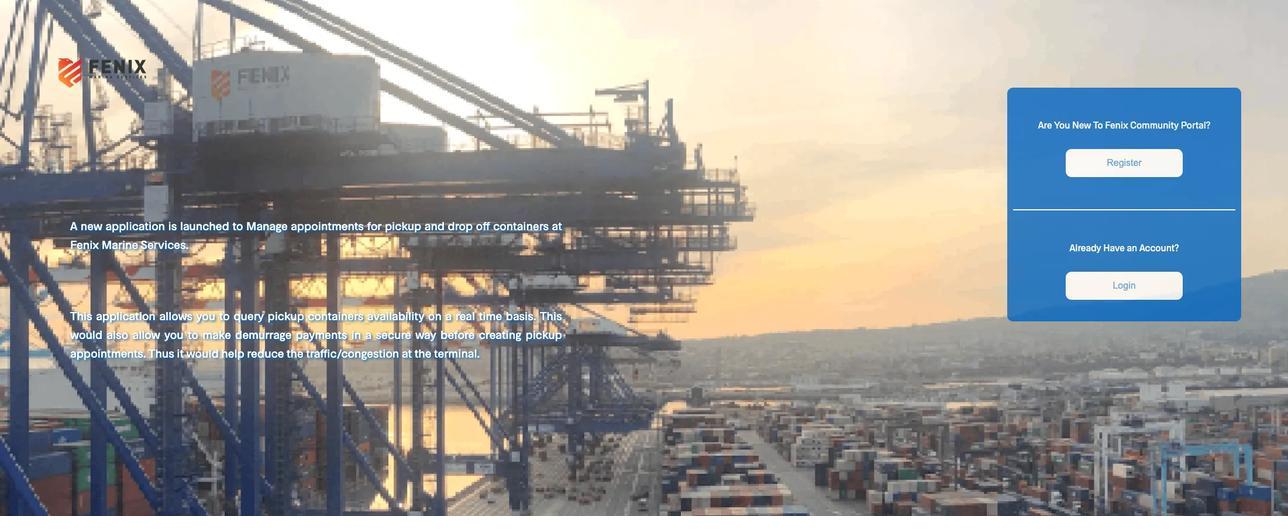 Task type: vqa. For each thing, say whether or not it's contained in the screenshot.
Welcome lawrence
no



Task type: locate. For each thing, give the bounding box(es) containing it.
containers up payments
[[308, 309, 363, 323]]

0 vertical spatial containers
[[493, 219, 549, 233]]

a right in
[[365, 328, 372, 342]]

2 horizontal spatial to
[[232, 219, 243, 233]]

1 horizontal spatial at
[[552, 219, 562, 233]]

1 horizontal spatial containers
[[493, 219, 549, 233]]

1 vertical spatial pickup
[[268, 309, 304, 323]]

the right the reduce
[[287, 346, 303, 360]]

at inside this application allows you to query pickup containers availability on a real time basis. this would also allow you to make demurrage payments in a secure way before creating pickup appointments. thus it would help reduce the traffic/congestion at the terminal.
[[402, 346, 412, 360]]

0 vertical spatial would
[[70, 328, 102, 342]]

1 vertical spatial would
[[186, 346, 219, 360]]

would right it
[[186, 346, 219, 360]]

to left manage
[[232, 219, 243, 233]]

time
[[479, 309, 502, 323]]

1 horizontal spatial this
[[540, 309, 562, 323]]

already have an account?
[[1070, 242, 1179, 253]]

this
[[70, 309, 92, 323], [540, 309, 562, 323]]

0 vertical spatial to
[[232, 219, 243, 233]]

0 vertical spatial fenix
[[1105, 119, 1128, 130]]

portal?
[[1181, 119, 1210, 130]]

application up also
[[96, 309, 156, 323]]

fenix right to
[[1105, 119, 1128, 130]]

way
[[415, 328, 436, 342]]

2 vertical spatial pickup
[[526, 328, 562, 342]]

0 horizontal spatial fenix
[[70, 237, 99, 252]]

real
[[456, 309, 475, 323]]

community
[[1130, 119, 1179, 130]]

pickup
[[385, 219, 421, 233], [268, 309, 304, 323], [526, 328, 562, 342]]

0 vertical spatial a
[[445, 309, 452, 323]]

terminal.
[[434, 346, 480, 360]]

1 vertical spatial fenix
[[70, 237, 99, 252]]

a
[[445, 309, 452, 323], [365, 328, 372, 342]]

you up make in the left of the page
[[196, 309, 215, 323]]

0 vertical spatial at
[[552, 219, 562, 233]]

1 horizontal spatial pickup
[[385, 219, 421, 233]]

0 horizontal spatial this
[[70, 309, 92, 323]]

fenix
[[1105, 119, 1128, 130], [70, 237, 99, 252]]

register
[[1107, 158, 1142, 168]]

0 horizontal spatial at
[[402, 346, 412, 360]]

off
[[476, 219, 490, 233]]

allows
[[159, 309, 192, 323]]

0 horizontal spatial containers
[[308, 309, 363, 323]]

0 vertical spatial application
[[106, 219, 165, 233]]

1 vertical spatial you
[[164, 328, 184, 342]]

0 horizontal spatial a
[[365, 328, 372, 342]]

2 vertical spatial to
[[188, 328, 198, 342]]

1 horizontal spatial fenix
[[1105, 119, 1128, 130]]

services.
[[141, 237, 189, 252]]

1 horizontal spatial the
[[415, 346, 431, 360]]

are
[[1038, 119, 1052, 130]]

2 this from the left
[[540, 309, 562, 323]]

an
[[1127, 242, 1137, 253]]

you
[[196, 309, 215, 323], [164, 328, 184, 342]]

would up appointments.
[[70, 328, 102, 342]]

would
[[70, 328, 102, 342], [186, 346, 219, 360]]

launched
[[180, 219, 229, 233]]

0 horizontal spatial the
[[287, 346, 303, 360]]

and
[[425, 219, 445, 233]]

0 horizontal spatial to
[[188, 328, 198, 342]]

help
[[221, 346, 244, 360]]

the down way
[[415, 346, 431, 360]]

1 vertical spatial containers
[[308, 309, 363, 323]]

pickup down basis. at the left bottom
[[526, 328, 562, 342]]

fenix down new
[[70, 237, 99, 252]]

make
[[203, 328, 231, 342]]

this up appointments.
[[70, 309, 92, 323]]

to up make in the left of the page
[[219, 309, 230, 323]]

1 vertical spatial a
[[365, 328, 372, 342]]

0 horizontal spatial you
[[164, 328, 184, 342]]

pickup right for
[[385, 219, 421, 233]]

0 vertical spatial you
[[196, 309, 215, 323]]

it
[[177, 346, 184, 360]]

a right on at the left bottom of page
[[445, 309, 452, 323]]

1 vertical spatial application
[[96, 309, 156, 323]]

to
[[232, 219, 243, 233], [219, 309, 230, 323], [188, 328, 198, 342]]

containers right the off
[[493, 219, 549, 233]]

1 horizontal spatial would
[[186, 346, 219, 360]]

pickup up demurrage
[[268, 309, 304, 323]]

1 horizontal spatial to
[[219, 309, 230, 323]]

you down allows
[[164, 328, 184, 342]]

on
[[428, 309, 442, 323]]

to inside a new application is launched to manage appointments for pickup and drop off containers at fenix marine services.
[[232, 219, 243, 233]]

1 vertical spatial to
[[219, 309, 230, 323]]

application up marine at the left of page
[[106, 219, 165, 233]]

this right basis. at the left bottom
[[540, 309, 562, 323]]

containers
[[493, 219, 549, 233], [308, 309, 363, 323]]

application
[[106, 219, 165, 233], [96, 309, 156, 323]]

to left make in the left of the page
[[188, 328, 198, 342]]

0 horizontal spatial would
[[70, 328, 102, 342]]

at
[[552, 219, 562, 233], [402, 346, 412, 360]]

fenix inside a new application is launched to manage appointments for pickup and drop off containers at fenix marine services.
[[70, 237, 99, 252]]

register button
[[1066, 149, 1183, 177]]

are you new to fenix community portal?
[[1038, 119, 1210, 130]]

2 horizontal spatial pickup
[[526, 328, 562, 342]]

the
[[287, 346, 303, 360], [415, 346, 431, 360]]

this application allows you to query pickup containers availability on a real time basis. this would also allow you to make demurrage payments in a secure way before creating pickup appointments. thus it would help reduce the traffic/congestion at the terminal.
[[70, 309, 562, 360]]

0 vertical spatial pickup
[[385, 219, 421, 233]]

1 this from the left
[[70, 309, 92, 323]]

thus
[[149, 346, 174, 360]]

account?
[[1139, 242, 1179, 253]]

1 vertical spatial at
[[402, 346, 412, 360]]

new
[[81, 219, 102, 233]]



Task type: describe. For each thing, give the bounding box(es) containing it.
have
[[1103, 242, 1125, 253]]

0 horizontal spatial pickup
[[268, 309, 304, 323]]

1 horizontal spatial a
[[445, 309, 452, 323]]

query
[[234, 309, 264, 323]]

basis.
[[506, 309, 536, 323]]

1 horizontal spatial you
[[196, 309, 215, 323]]

reduce
[[247, 346, 284, 360]]

application inside this application allows you to query pickup containers availability on a real time basis. this would also allow you to make demurrage payments in a secure way before creating pickup appointments. thus it would help reduce the traffic/congestion at the terminal.
[[96, 309, 156, 323]]

to
[[1093, 119, 1103, 130]]

allow
[[132, 328, 160, 342]]

for
[[367, 219, 382, 233]]

appointments
[[291, 219, 364, 233]]

pickup inside a new application is launched to manage appointments for pickup and drop off containers at fenix marine services.
[[385, 219, 421, 233]]

a new application is launched to manage appointments for pickup and drop off containers at fenix marine services.
[[70, 219, 562, 252]]

is
[[168, 219, 177, 233]]

marine
[[102, 237, 138, 252]]

a
[[70, 219, 77, 233]]

containers inside this application allows you to query pickup containers availability on a real time basis. this would also allow you to make demurrage payments in a secure way before creating pickup appointments. thus it would help reduce the traffic/congestion at the terminal.
[[308, 309, 363, 323]]

appointments.
[[70, 346, 146, 360]]

traffic/congestion
[[306, 346, 399, 360]]

already
[[1070, 242, 1101, 253]]

before
[[440, 328, 475, 342]]

new
[[1072, 119, 1091, 130]]

manage
[[246, 219, 288, 233]]

secure
[[376, 328, 411, 342]]

login
[[1113, 281, 1136, 291]]

availability
[[367, 309, 424, 323]]

1 the from the left
[[287, 346, 303, 360]]

at inside a new application is launched to manage appointments for pickup and drop off containers at fenix marine services.
[[552, 219, 562, 233]]

you
[[1054, 119, 1070, 130]]

login button
[[1066, 272, 1183, 300]]

also
[[107, 328, 128, 342]]

containers inside a new application is launched to manage appointments for pickup and drop off containers at fenix marine services.
[[493, 219, 549, 233]]

in
[[351, 328, 361, 342]]

payments
[[296, 328, 347, 342]]

demurrage
[[235, 328, 291, 342]]

2 the from the left
[[415, 346, 431, 360]]

drop
[[448, 219, 473, 233]]

application inside a new application is launched to manage appointments for pickup and drop off containers at fenix marine services.
[[106, 219, 165, 233]]

creating
[[479, 328, 521, 342]]



